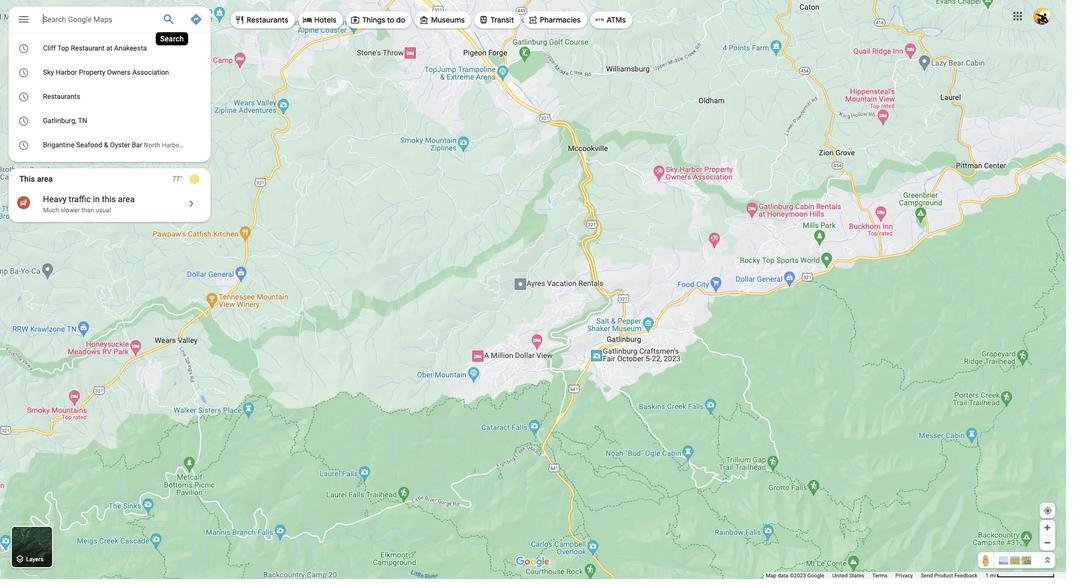 Task type: describe. For each thing, give the bounding box(es) containing it.
oyster
[[110, 141, 130, 149]]

atms
[[607, 15, 626, 25]]

harbor inside brigantine seafood & oyster bar north harbor drive, san diego, ca
[[162, 141, 182, 149]]

hotels button
[[298, 7, 343, 33]]

things to do button
[[346, 7, 412, 33]]

heavy
[[43, 194, 67, 204]]

area inside heavy traffic in this area much slower than usual
[[118, 194, 135, 204]]

ca
[[232, 141, 241, 149]]

privacy button
[[896, 572, 913, 579]]

product
[[935, 573, 954, 579]]

2 recently viewed image from the top
[[18, 90, 29, 104]]

this
[[19, 174, 35, 184]]

pharmacies button
[[524, 7, 588, 33]]

77°
[[172, 175, 183, 183]]

suggestions grid
[[9, 32, 241, 162]]

 for sky
[[18, 66, 29, 79]]

 for cliff
[[18, 42, 29, 55]]

5  cell from the top
[[9, 137, 241, 154]]

museums button
[[415, 7, 471, 33]]

gatlinburg, tn
[[43, 117, 87, 125]]

send product feedback button
[[922, 572, 978, 579]]

5  from the top
[[18, 138, 29, 152]]

zoom out image
[[1044, 539, 1052, 547]]

terms button
[[873, 572, 888, 579]]

recently viewed image for brigantine seafood & oyster bar
[[18, 138, 29, 152]]

none search field inside google maps "element"
[[9, 6, 241, 162]]

cliff top restaurant at anakeesta
[[43, 44, 147, 52]]

things
[[362, 15, 386, 25]]

zoom in image
[[1044, 524, 1052, 532]]

this area region
[[9, 168, 211, 222]]

atms button
[[591, 7, 633, 33]]

this area
[[19, 174, 53, 184]]

mi
[[991, 573, 997, 579]]

tn
[[78, 117, 87, 125]]

1 horizontal spatial google
[[808, 573, 825, 579]]

than
[[81, 206, 94, 214]]

search google maps field up the cliff top restaurant at anakeesta
[[43, 12, 154, 25]]

map
[[766, 573, 777, 579]]

pharmacies
[[540, 15, 581, 25]]

this
[[102, 194, 116, 204]]

send product feedback
[[922, 573, 978, 579]]

cliff
[[43, 44, 56, 52]]

hotels
[[314, 15, 337, 25]]

drive,
[[183, 141, 199, 149]]

restaurants button
[[231, 7, 295, 33]]

send
[[922, 573, 934, 579]]

0 vertical spatial harbor
[[56, 68, 77, 76]]

4  cell from the top
[[9, 112, 185, 130]]

feedback
[[955, 573, 978, 579]]

united
[[833, 573, 848, 579]]

slower
[[61, 206, 80, 214]]

museums
[[431, 15, 465, 25]]

restaurants inside button
[[247, 15, 289, 25]]

maps
[[94, 15, 112, 24]]

property
[[79, 68, 105, 76]]

1
[[986, 573, 989, 579]]

1 mi button
[[986, 573, 1055, 579]]

united states button
[[833, 572, 865, 579]]



Task type: vqa. For each thing, say whether or not it's contained in the screenshot.
FIGUEROA
no



Task type: locate. For each thing, give the bounding box(es) containing it.
show street view coverage image
[[979, 552, 995, 568]]

usual
[[96, 206, 111, 214]]

seafood
[[76, 141, 102, 149]]

google maps element
[[0, 0, 1067, 579]]

owners
[[107, 68, 131, 76]]

to
[[387, 15, 395, 25]]

show your location image
[[1044, 506, 1053, 516]]

4  from the top
[[18, 114, 29, 128]]

1 recently viewed image from the top
[[18, 42, 29, 55]]

©2023
[[790, 573, 807, 579]]

brigantine seafood & oyster bar north harbor drive, san diego, ca
[[43, 141, 241, 149]]

sky
[[43, 68, 54, 76]]

harbor left drive,
[[162, 141, 182, 149]]

3  cell from the top
[[9, 88, 185, 105]]

1 vertical spatial harbor
[[162, 141, 182, 149]]

2 vertical spatial recently viewed image
[[18, 114, 29, 128]]

privacy
[[896, 573, 913, 579]]

harbor
[[56, 68, 77, 76], [162, 141, 182, 149]]

none search field containing 
[[9, 6, 241, 162]]

footer containing map data ©2023 google
[[766, 572, 986, 579]]

brigantine
[[43, 141, 75, 149]]

 for gatlinburg,
[[18, 114, 29, 128]]

google inside field
[[68, 15, 92, 24]]

association
[[132, 68, 169, 76]]

Search Google Maps field
[[9, 6, 211, 32], [43, 12, 154, 25]]

&
[[104, 141, 108, 149]]

3  from the top
[[18, 90, 29, 104]]

1 recently viewed image from the top
[[18, 66, 29, 79]]

1  from the top
[[18, 42, 29, 55]]

1 horizontal spatial restaurants
[[247, 15, 289, 25]]

restaurant
[[71, 44, 105, 52]]

restaurants left hotels button
[[247, 15, 289, 25]]

0 vertical spatial google
[[68, 15, 92, 24]]

1 horizontal spatial area
[[118, 194, 135, 204]]

 button
[[9, 6, 39, 34]]

google
[[68, 15, 92, 24], [808, 573, 825, 579]]

area
[[37, 174, 53, 184], [118, 194, 135, 204]]

transit button
[[475, 7, 521, 33]]

data
[[778, 573, 789, 579]]

diego,
[[213, 141, 231, 149]]

anakeesta
[[114, 44, 147, 52]]

1  cell from the top
[[9, 40, 185, 57]]

0 horizontal spatial area
[[37, 174, 53, 184]]

recently viewed image
[[18, 66, 29, 79], [18, 90, 29, 104], [18, 114, 29, 128]]

recently viewed image for gatlinburg,
[[18, 114, 29, 128]]

1 vertical spatial recently viewed image
[[18, 90, 29, 104]]

do
[[396, 15, 406, 25]]

1 vertical spatial google
[[808, 573, 825, 579]]

recently viewed image up this
[[18, 138, 29, 152]]


[[17, 12, 30, 27]]

search google maps field containing search google maps
[[9, 6, 211, 32]]

map data ©2023 google
[[766, 573, 825, 579]]

san
[[201, 141, 211, 149]]

search google maps field up at
[[9, 6, 211, 32]]

recently viewed image left cliff
[[18, 42, 29, 55]]

harbor right sky
[[56, 68, 77, 76]]

search
[[43, 15, 66, 24]]

transit
[[491, 15, 514, 25]]

google right ©2023
[[808, 573, 825, 579]]

0 vertical spatial area
[[37, 174, 53, 184]]

sky harbor property owners association
[[43, 68, 169, 76]]

0 vertical spatial recently viewed image
[[18, 66, 29, 79]]

footer
[[766, 572, 986, 579]]

1 horizontal spatial harbor
[[162, 141, 182, 149]]

heavy traffic in this area much slower than usual
[[43, 194, 135, 214]]

1 mi
[[986, 573, 997, 579]]

area right this
[[37, 174, 53, 184]]

much
[[43, 206, 59, 214]]

0 horizontal spatial google
[[68, 15, 92, 24]]

2  from the top
[[18, 66, 29, 79]]

recently viewed image for cliff top restaurant at anakeesta
[[18, 42, 29, 55]]

 cell
[[9, 40, 185, 57], [9, 64, 185, 81], [9, 88, 185, 105], [9, 112, 185, 130], [9, 137, 241, 154]]

united states
[[833, 573, 865, 579]]

google left maps at the left of the page
[[68, 15, 92, 24]]

2 recently viewed image from the top
[[18, 138, 29, 152]]

recently viewed image
[[18, 42, 29, 55], [18, 138, 29, 152]]

2  cell from the top
[[9, 64, 185, 81]]

at
[[106, 44, 112, 52]]

restaurants up gatlinburg,
[[43, 92, 80, 101]]

gatlinburg,
[[43, 117, 76, 125]]

terms
[[873, 573, 888, 579]]

3 recently viewed image from the top
[[18, 114, 29, 128]]

0 horizontal spatial restaurants
[[43, 92, 80, 101]]

None search field
[[9, 6, 241, 162]]

1 vertical spatial restaurants
[[43, 92, 80, 101]]

traffic
[[69, 194, 91, 204]]

recently viewed image for sky
[[18, 66, 29, 79]]

sunny image
[[188, 173, 201, 185]]

footer inside google maps "element"
[[766, 572, 986, 579]]

1 vertical spatial recently viewed image
[[18, 138, 29, 152]]

0 vertical spatial recently viewed image
[[18, 42, 29, 55]]

restaurants inside suggestions grid
[[43, 92, 80, 101]]

google account: ben nelson  
(ben.nelson1980@gmail.com) image
[[1034, 7, 1051, 25]]


[[18, 42, 29, 55], [18, 66, 29, 79], [18, 90, 29, 104], [18, 114, 29, 128], [18, 138, 29, 152]]

layers
[[26, 556, 44, 563]]

in
[[93, 194, 100, 204]]

states
[[850, 573, 865, 579]]

bar
[[132, 141, 142, 149]]

search google maps
[[43, 15, 112, 24]]

things to do
[[362, 15, 406, 25]]

top
[[57, 44, 69, 52]]

1 vertical spatial area
[[118, 194, 135, 204]]

restaurants
[[247, 15, 289, 25], [43, 92, 80, 101]]

north
[[144, 141, 160, 149]]

0 vertical spatial restaurants
[[247, 15, 289, 25]]

area right "this"
[[118, 194, 135, 204]]

0 horizontal spatial harbor
[[56, 68, 77, 76]]



